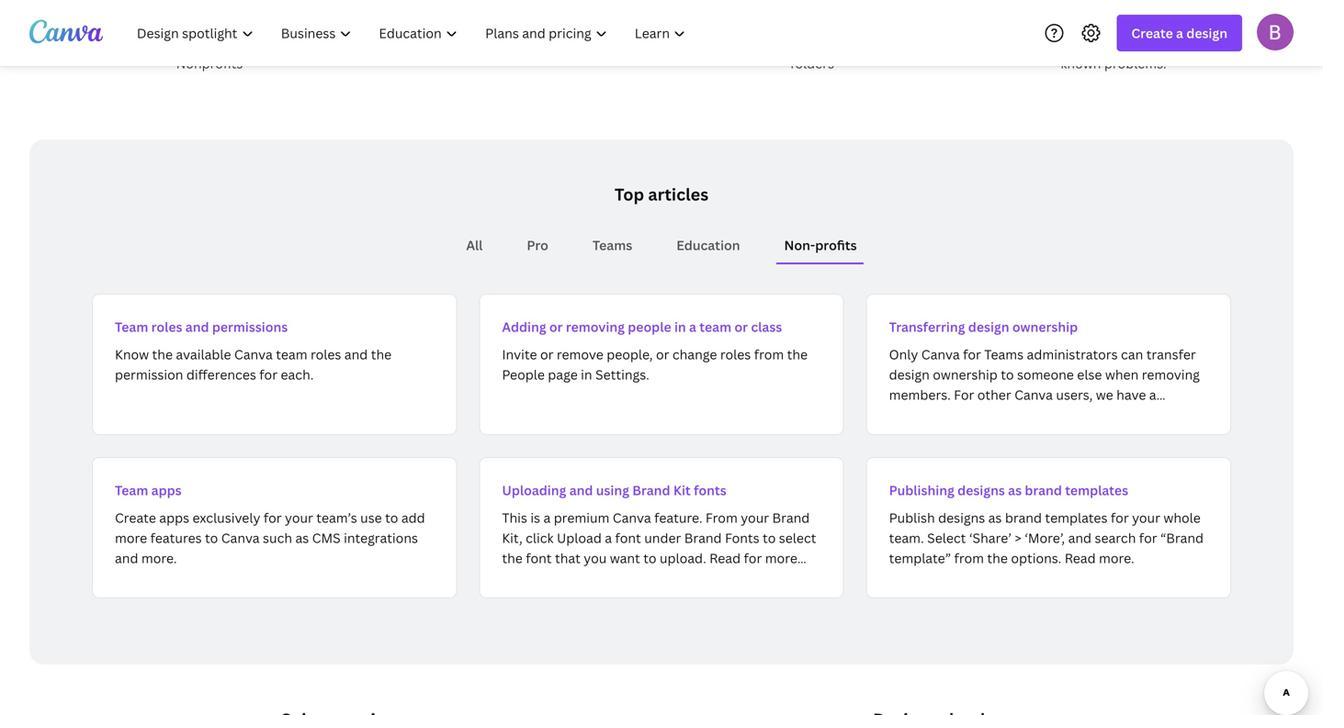 Task type: vqa. For each thing, say whether or not it's contained in the screenshot.
"Doc" image
no



Task type: locate. For each thing, give the bounding box(es) containing it.
and inside publish designs as brand templates for your whole team. select 'share' > 'more', and search for "brand template" from the options. read more.
[[1068, 530, 1092, 547]]

know
[[115, 346, 149, 363]]

more. down features
[[141, 550, 177, 567]]

from down class
[[754, 346, 784, 363]]

1 vertical spatial font
[[526, 550, 552, 567]]

read down the fonts
[[710, 550, 741, 567]]

as for publishing
[[1008, 482, 1022, 499]]

more.
[[141, 550, 177, 567], [1099, 550, 1135, 567]]

0 horizontal spatial font
[[526, 550, 552, 567]]

to up the known
[[1074, 34, 1087, 52]]

1 vertical spatial in
[[581, 366, 592, 384]]

click
[[526, 530, 554, 547]]

create for create a design
[[1132, 24, 1173, 42]]

1 horizontal spatial teams
[[984, 346, 1024, 363]]

2 horizontal spatial your
[[1132, 510, 1161, 527]]

for inside only canva for teams administrators can transfer design ownership to someone else when removing members. for other canva users, we have a recommended workaround.
[[963, 346, 981, 363]]

ownership
[[1013, 318, 1078, 336], [933, 366, 998, 384]]

ownership inside only canva for teams administrators can transfer design ownership to someone else when removing members. for other canva users, we have a recommended workaround.
[[933, 366, 998, 384]]

ownership up for
[[933, 366, 998, 384]]

more. down search
[[1099, 550, 1135, 567]]

for up search
[[1111, 510, 1129, 527]]

1 horizontal spatial your
[[741, 510, 769, 527]]

use
[[360, 510, 382, 527]]

roles up each. on the bottom of page
[[311, 346, 341, 363]]

2 horizontal spatial design
[[1187, 24, 1228, 42]]

1 includes from the left
[[94, 14, 147, 32]]

design right transferring on the top
[[968, 318, 1009, 336]]

0 horizontal spatial more
[[115, 530, 147, 547]]

1 vertical spatial brand
[[1005, 510, 1042, 527]]

roles right change
[[720, 346, 751, 363]]

2 horizontal spatial roles
[[720, 346, 751, 363]]

teams down transferring design ownership
[[984, 346, 1024, 363]]

bob builder image
[[1257, 14, 1294, 50]]

1 horizontal spatial font
[[615, 530, 641, 547]]

features
[[150, 530, 202, 547]]

know the available canva team roles and the permission differences for each.
[[115, 346, 392, 384]]

1 horizontal spatial brand
[[684, 530, 722, 547]]

0 vertical spatial team
[[115, 318, 148, 336]]

2 vertical spatial design
[[889, 366, 930, 384]]

images,
[[778, 14, 824, 32]]

1 vertical spatial apps
[[159, 510, 189, 527]]

0 horizontal spatial create
[[115, 510, 156, 527]]

canva inside this is a premium canva feature. from your brand kit, click upload a font under brand fonts to select the font that you want to upload. read for more details.
[[613, 510, 651, 527]]

your inside publish designs as brand templates for your whole team. select 'share' > 'more', and search for "brand template" from the options. read more.
[[1132, 510, 1161, 527]]

1 horizontal spatial create
[[1132, 24, 1173, 42]]

designs up select at the bottom right
[[938, 510, 985, 527]]

0 vertical spatial teams
[[593, 237, 632, 254]]

class
[[751, 318, 782, 336]]

when
[[1105, 366, 1139, 384]]

for
[[954, 386, 974, 404]]

0 vertical spatial apps
[[151, 482, 182, 499]]

change
[[673, 346, 717, 363]]

more left features
[[115, 530, 147, 547]]

settings.
[[596, 366, 649, 384]]

in down "remove"
[[581, 366, 592, 384]]

pro,
[[192, 14, 216, 32]]

people
[[502, 366, 545, 384]]

2 vertical spatial designs
[[938, 510, 985, 527]]

templates up search
[[1065, 482, 1128, 499]]

1 vertical spatial removing
[[1142, 366, 1200, 384]]

1 team from the top
[[115, 318, 148, 336]]

includes left pro,
[[94, 14, 147, 32]]

folders
[[790, 55, 834, 72]]

1 vertical spatial ownership
[[933, 366, 998, 384]]

for up 'commonly'
[[1184, 14, 1202, 32]]

0 horizontal spatial team
[[276, 346, 307, 363]]

or right adding
[[549, 318, 563, 336]]

as inside publish designs as brand templates for your whole team. select 'share' > 'more', and search for "brand template" from the options. read more.
[[988, 510, 1002, 527]]

0 vertical spatial font
[[615, 530, 641, 547]]

brand inside publish designs as brand templates for your whole team. select 'share' > 'more', and search for "brand template" from the options. read more.
[[1005, 510, 1042, 527]]

under
[[644, 530, 681, 547]]

templates up 'more',
[[1045, 510, 1108, 527]]

0 horizontal spatial design
[[889, 366, 930, 384]]

as inside the create apps exclusively for your team's use to add more features to canva such as cms integrations and more.
[[295, 530, 309, 547]]

team up change
[[700, 318, 732, 336]]

a right have
[[1149, 386, 1157, 404]]

differences
[[186, 366, 256, 384]]

read down search
[[1065, 550, 1096, 567]]

websites,
[[714, 34, 771, 52]]

for inside this is a premium canva feature. from your brand kit, click upload a font under brand fonts to select the font that you want to upload. read for more details.
[[744, 550, 762, 567]]

to
[[1074, 34, 1087, 52], [1001, 366, 1014, 384], [385, 510, 398, 527], [205, 530, 218, 547], [763, 530, 776, 547], [643, 550, 657, 567]]

your up the fonts
[[741, 510, 769, 527]]

1 vertical spatial more
[[765, 550, 798, 567]]

roles inside invite or remove people, or change roles from the people page in settings.
[[720, 346, 751, 363]]

font
[[615, 530, 641, 547], [526, 550, 552, 567]]

all button
[[459, 228, 490, 263]]

more. inside the create apps exclusively for your team's use to add more features to canva such as cms integrations and more.
[[141, 550, 177, 567]]

1 horizontal spatial roles
[[311, 346, 341, 363]]

brand up 'more',
[[1025, 482, 1062, 499]]

2 vertical spatial as
[[295, 530, 309, 547]]

to right the fonts
[[763, 530, 776, 547]]

for inside the 'need quick help? browse for solutions to the most commonly known problems.'
[[1184, 14, 1202, 32]]

brand up >
[[1005, 510, 1042, 527]]

and inside the create apps exclusively for your team's use to add more features to canva such as cms integrations and more.
[[115, 550, 138, 567]]

0 vertical spatial removing
[[566, 318, 625, 336]]

read inside this is a premium canva feature. from your brand kit, click upload a font under brand fonts to select the font that you want to upload. read for more details.
[[710, 550, 741, 567]]

includes inside includes canva pro, canva for teams, canva for education, and canva for nonprofits
[[94, 14, 147, 32]]

for left education, at top left
[[142, 34, 160, 52]]

0 vertical spatial design
[[1187, 24, 1228, 42]]

administrators
[[1027, 346, 1118, 363]]

0 vertical spatial create
[[1132, 24, 1173, 42]]

canva down uploading and using brand kit fonts
[[613, 510, 651, 527]]

brand
[[633, 482, 670, 499], [772, 510, 810, 527], [684, 530, 722, 547]]

options.
[[1011, 550, 1062, 567]]

templates for publish designs as brand templates for your whole team. select 'share' > 'more', and search for "brand template" from the options. read more.
[[1045, 510, 1108, 527]]

0 vertical spatial ownership
[[1013, 318, 1078, 336]]

kit,
[[502, 530, 523, 547]]

1 horizontal spatial as
[[988, 510, 1002, 527]]

0 horizontal spatial brand
[[633, 482, 670, 499]]

a up change
[[689, 318, 697, 336]]

and
[[232, 34, 256, 52], [888, 34, 911, 52], [185, 318, 209, 336], [344, 346, 368, 363], [569, 482, 593, 499], [1068, 530, 1092, 547], [115, 550, 138, 567]]

for down the fonts
[[744, 550, 762, 567]]

0 vertical spatial team
[[700, 318, 732, 336]]

team roles and permissions
[[115, 318, 288, 336]]

apps inside the create apps exclusively for your team's use to add more features to canva such as cms integrations and more.
[[159, 510, 189, 527]]

or down people
[[656, 346, 669, 363]]

designs up "'share'"
[[958, 482, 1005, 499]]

your inside the create apps exclusively for your team's use to add more features to canva such as cms integrations and more.
[[285, 510, 313, 527]]

roles
[[151, 318, 182, 336], [311, 346, 341, 363], [720, 346, 751, 363]]

includes up "websites,"
[[722, 14, 775, 32]]

1 horizontal spatial removing
[[1142, 366, 1200, 384]]

0 horizontal spatial read
[[710, 550, 741, 567]]

1 horizontal spatial more.
[[1099, 550, 1135, 567]]

1 horizontal spatial design
[[968, 318, 1009, 336]]

1 vertical spatial teams
[[984, 346, 1024, 363]]

profits
[[815, 237, 857, 254]]

to inside only canva for teams administrators can transfer design ownership to someone else when removing members. for other canva users, we have a recommended workaround.
[[1001, 366, 1014, 384]]

a up you
[[605, 530, 612, 547]]

templates inside publish designs as brand templates for your whole team. select 'share' > 'more', and search for "brand template" from the options. read more.
[[1045, 510, 1108, 527]]

uploading
[[502, 482, 566, 499]]

team.
[[889, 530, 924, 547]]

roles up available
[[151, 318, 182, 336]]

your left whole
[[1132, 510, 1161, 527]]

the inside this is a premium canva feature. from your brand kit, click upload a font under brand fonts to select the font that you want to upload. read for more details.
[[502, 550, 523, 567]]

0 horizontal spatial ownership
[[933, 366, 998, 384]]

2 more. from the left
[[1099, 550, 1135, 567]]

for down transferring design ownership
[[963, 346, 981, 363]]

brand
[[1025, 482, 1062, 499], [1005, 510, 1042, 527]]

as for publish
[[988, 510, 1002, 527]]

brand for publish
[[1005, 510, 1042, 527]]

1 vertical spatial as
[[988, 510, 1002, 527]]

removing down transfer
[[1142, 366, 1200, 384]]

for left each. on the bottom of page
[[259, 366, 278, 384]]

1 vertical spatial designs
[[958, 482, 1005, 499]]

1 horizontal spatial read
[[1065, 550, 1096, 567]]

0 horizontal spatial in
[[581, 366, 592, 384]]

to down under on the bottom of the page
[[643, 550, 657, 567]]

to down exclusively
[[205, 530, 218, 547]]

add
[[401, 510, 425, 527]]

2 team from the top
[[115, 482, 148, 499]]

removing
[[566, 318, 625, 336], [1142, 366, 1200, 384]]

create inside dropdown button
[[1132, 24, 1173, 42]]

upload
[[557, 530, 602, 547]]

to up 'other'
[[1001, 366, 1014, 384]]

1 vertical spatial brand
[[772, 510, 810, 527]]

canva down permissions on the top of the page
[[234, 346, 273, 363]]

brand for publishing
[[1025, 482, 1062, 499]]

1 read from the left
[[710, 550, 741, 567]]

0 horizontal spatial as
[[295, 530, 309, 547]]

1 horizontal spatial in
[[674, 318, 686, 336]]

a inside dropdown button
[[1176, 24, 1184, 42]]

0 horizontal spatial removing
[[566, 318, 625, 336]]

publish
[[889, 510, 935, 527]]

your up such at the bottom
[[285, 510, 313, 527]]

search
[[1095, 530, 1136, 547]]

1 more. from the left
[[141, 550, 177, 567]]

0 horizontal spatial teams
[[593, 237, 632, 254]]

0 vertical spatial more
[[115, 530, 147, 547]]

in right people
[[674, 318, 686, 336]]

brand up 'select'
[[772, 510, 810, 527]]

create apps exclusively for your team's use to add more features to canva such as cms integrations and more.
[[115, 510, 425, 567]]

as up >
[[1008, 482, 1022, 499]]

1 your from the left
[[285, 510, 313, 527]]

ownership up administrators at the right of the page
[[1013, 318, 1078, 336]]

a
[[1176, 24, 1184, 42], [689, 318, 697, 336], [1149, 386, 1157, 404], [544, 510, 551, 527], [605, 530, 612, 547]]

removing inside only canva for teams administrators can transfer design ownership to someone else when removing members. for other canva users, we have a recommended workaround.
[[1142, 366, 1200, 384]]

0 vertical spatial brand
[[1025, 482, 1062, 499]]

non-profits
[[784, 237, 857, 254]]

design down the only
[[889, 366, 930, 384]]

1 horizontal spatial from
[[954, 550, 984, 567]]

create inside the create apps exclusively for your team's use to add more features to canva such as cms integrations and more.
[[115, 510, 156, 527]]

includes images, videos, text, websites, managing designs and folders link
[[673, 0, 952, 88]]

canva down transferring on the top
[[922, 346, 960, 363]]

0 horizontal spatial from
[[754, 346, 784, 363]]

includes for images,
[[722, 14, 775, 32]]

1 vertical spatial team
[[115, 482, 148, 499]]

solutions
[[1013, 34, 1071, 52]]

as left cms
[[295, 530, 309, 547]]

publish designs as brand templates for your whole team. select 'share' > 'more', and search for "brand template" from the options. read more.
[[889, 510, 1204, 567]]

transferring
[[889, 318, 965, 336]]

apps
[[151, 482, 182, 499], [159, 510, 189, 527]]

more. inside publish designs as brand templates for your whole team. select 'share' > 'more', and search for "brand template" from the options. read more.
[[1099, 550, 1135, 567]]

2 vertical spatial brand
[[684, 530, 722, 547]]

1 vertical spatial team
[[276, 346, 307, 363]]

teams down top
[[593, 237, 632, 254]]

2 horizontal spatial brand
[[772, 510, 810, 527]]

canva down exclusively
[[221, 530, 260, 547]]

remove
[[557, 346, 604, 363]]

team
[[700, 318, 732, 336], [276, 346, 307, 363]]

the inside the 'need quick help? browse for solutions to the most commonly known problems.'
[[1090, 34, 1111, 52]]

1 vertical spatial from
[[954, 550, 984, 567]]

canva right pro,
[[219, 14, 258, 32]]

includes inside "includes images, videos, text, websites, managing designs and folders"
[[722, 14, 775, 32]]

team up each. on the bottom of page
[[276, 346, 307, 363]]

0 vertical spatial templates
[[1065, 482, 1128, 499]]

1 vertical spatial design
[[968, 318, 1009, 336]]

0 horizontal spatial more.
[[141, 550, 177, 567]]

1 vertical spatial create
[[115, 510, 156, 527]]

pro
[[527, 237, 549, 254]]

2 read from the left
[[1065, 550, 1096, 567]]

browse
[[1135, 14, 1181, 32]]

templates for publishing designs as brand templates
[[1065, 482, 1128, 499]]

a inside only canva for teams administrators can transfer design ownership to someone else when removing members. for other canva users, we have a recommended workaround.
[[1149, 386, 1157, 404]]

as up "'share'"
[[988, 510, 1002, 527]]

managing
[[775, 34, 834, 52]]

0 vertical spatial brand
[[633, 482, 670, 499]]

templates
[[1065, 482, 1128, 499], [1045, 510, 1108, 527]]

removing up "remove"
[[566, 318, 625, 336]]

includes for canva
[[94, 14, 147, 32]]

whole
[[1164, 510, 1201, 527]]

0 vertical spatial from
[[754, 346, 784, 363]]

brand down from
[[684, 530, 722, 547]]

need quick help? browse for solutions to the most commonly known problems. link
[[974, 0, 1253, 88]]

as
[[1008, 482, 1022, 499], [988, 510, 1002, 527], [295, 530, 309, 547]]

education
[[677, 237, 740, 254]]

0 vertical spatial as
[[1008, 482, 1022, 499]]

from
[[754, 346, 784, 363], [954, 550, 984, 567]]

font down click
[[526, 550, 552, 567]]

design right browse
[[1187, 24, 1228, 42]]

0 vertical spatial in
[[674, 318, 686, 336]]

workaround.
[[983, 407, 1061, 424]]

from down "'share'"
[[954, 550, 984, 567]]

need
[[1026, 14, 1058, 32]]

2 horizontal spatial as
[[1008, 482, 1022, 499]]

designs inside "includes images, videos, text, websites, managing designs and folders"
[[837, 34, 884, 52]]

3 your from the left
[[1132, 510, 1161, 527]]

0 vertical spatial designs
[[837, 34, 884, 52]]

font up want
[[615, 530, 641, 547]]

members.
[[889, 386, 951, 404]]

help?
[[1098, 14, 1132, 32]]

can
[[1121, 346, 1143, 363]]

2 includes from the left
[[722, 14, 775, 32]]

includes canva pro, canva for teams, canva for education, and canva for nonprofits link
[[70, 0, 349, 88]]

people,
[[607, 346, 653, 363]]

is
[[531, 510, 540, 527]]

in
[[674, 318, 686, 336], [581, 366, 592, 384]]

apps for team
[[151, 482, 182, 499]]

or up page on the bottom left of page
[[540, 346, 554, 363]]

includes images, videos, text, websites, managing designs and folders
[[714, 14, 911, 72]]

the inside publish designs as brand templates for your whole team. select 'share' > 'more', and search for "brand template" from the options. read more.
[[987, 550, 1008, 567]]

nonprofits
[[176, 55, 243, 72]]

1 horizontal spatial more
[[765, 550, 798, 567]]

for up such at the bottom
[[264, 510, 282, 527]]

more down 'select'
[[765, 550, 798, 567]]

feature.
[[654, 510, 703, 527]]

designs down videos,
[[837, 34, 884, 52]]

designs inside publish designs as brand templates for your whole team. select 'share' > 'more', and search for "brand template" from the options. read more.
[[938, 510, 985, 527]]

a right most
[[1176, 24, 1184, 42]]

1 vertical spatial templates
[[1045, 510, 1108, 527]]

create a design
[[1132, 24, 1228, 42]]

teams inside only canva for teams administrators can transfer design ownership to someone else when removing members. for other canva users, we have a recommended workaround.
[[984, 346, 1024, 363]]

to inside the 'need quick help? browse for solutions to the most commonly known problems.'
[[1074, 34, 1087, 52]]

most
[[1114, 34, 1145, 52]]

your
[[285, 510, 313, 527], [741, 510, 769, 527], [1132, 510, 1161, 527]]

pro button
[[520, 228, 556, 263]]

0 horizontal spatial includes
[[94, 14, 147, 32]]

2 your from the left
[[741, 510, 769, 527]]

1 horizontal spatial includes
[[722, 14, 775, 32]]

brand left kit
[[633, 482, 670, 499]]

0 horizontal spatial your
[[285, 510, 313, 527]]



Task type: describe. For each thing, give the bounding box(es) containing it.
problems.
[[1104, 55, 1167, 72]]

team inside know the available canva team roles and the permission differences for each.
[[276, 346, 307, 363]]

invite or remove people, or change roles from the people page in settings.
[[502, 346, 808, 384]]

more inside this is a premium canva feature. from your brand kit, click upload a font under brand fonts to select the font that you want to upload. read for more details.
[[765, 550, 798, 567]]

videos,
[[827, 14, 872, 32]]

adding
[[502, 318, 546, 336]]

all
[[466, 237, 483, 254]]

users,
[[1056, 386, 1093, 404]]

and inside includes canva pro, canva for teams, canva for education, and canva for nonprofits
[[232, 34, 256, 52]]

want
[[610, 550, 640, 567]]

team's
[[316, 510, 357, 527]]

recommended
[[889, 407, 980, 424]]

apps for create
[[159, 510, 189, 527]]

canva inside the create apps exclusively for your team's use to add more features to canva such as cms integrations and more.
[[221, 530, 260, 547]]

from
[[706, 510, 738, 527]]

canva left education, at top left
[[100, 34, 139, 52]]

kit
[[673, 482, 691, 499]]

canva inside know the available canva team roles and the permission differences for each.
[[234, 346, 273, 363]]

select
[[779, 530, 816, 547]]

need quick help? browse for solutions to the most commonly known problems.
[[1013, 14, 1214, 72]]

that
[[555, 550, 581, 567]]

permission
[[115, 366, 183, 384]]

only
[[889, 346, 918, 363]]

top
[[615, 183, 644, 206]]

and inside know the available canva team roles and the permission differences for each.
[[344, 346, 368, 363]]

publishing designs as brand templates
[[889, 482, 1128, 499]]

non-
[[784, 237, 815, 254]]

the inside invite or remove people, or change roles from the people page in settings.
[[787, 346, 808, 363]]

canva up education, at top left
[[150, 14, 189, 32]]

design inside only canva for teams administrators can transfer design ownership to someone else when removing members. for other canva users, we have a recommended workaround.
[[889, 366, 930, 384]]

a right is
[[544, 510, 551, 527]]

only canva for teams administrators can transfer design ownership to someone else when removing members. for other canva users, we have a recommended workaround.
[[889, 346, 1200, 424]]

1 horizontal spatial team
[[700, 318, 732, 336]]

each.
[[281, 366, 314, 384]]

fonts
[[694, 482, 727, 499]]

you
[[584, 550, 607, 567]]

includes canva pro, canva for teams, canva for education, and canva for nonprofits
[[94, 14, 325, 72]]

template"
[[889, 550, 951, 567]]

someone
[[1017, 366, 1074, 384]]

teams,
[[282, 14, 325, 32]]

for inside know the available canva team roles and the permission differences for each.
[[259, 366, 278, 384]]

have
[[1117, 386, 1146, 404]]

top articles
[[615, 183, 709, 206]]

to right "use"
[[385, 510, 398, 527]]

people
[[628, 318, 671, 336]]

for inside the create apps exclusively for your team's use to add more features to canva such as cms integrations and more.
[[264, 510, 282, 527]]

top level navigation element
[[125, 15, 702, 51]]

create for create apps exclusively for your team's use to add more features to canva such as cms integrations and more.
[[115, 510, 156, 527]]

teams button
[[585, 228, 640, 263]]

upload.
[[660, 550, 706, 567]]

text,
[[875, 14, 903, 32]]

such
[[263, 530, 292, 547]]

details.
[[502, 570, 547, 588]]

and inside "includes images, videos, text, websites, managing designs and folders"
[[888, 34, 911, 52]]

available
[[176, 346, 231, 363]]

for right search
[[1139, 530, 1157, 547]]

transferring design ownership
[[889, 318, 1078, 336]]

non-profits button
[[777, 228, 864, 263]]

roles inside know the available canva team roles and the permission differences for each.
[[311, 346, 341, 363]]

select
[[927, 530, 966, 547]]

designs for publish
[[938, 510, 985, 527]]

designs for publishing
[[958, 482, 1005, 499]]

your inside this is a premium canva feature. from your brand kit, click upload a font under brand fonts to select the font that you want to upload. read for more details.
[[741, 510, 769, 527]]

cms
[[312, 530, 341, 547]]

read inside publish designs as brand templates for your whole team. select 'share' > 'more', and search for "brand template" from the options. read more.
[[1065, 550, 1096, 567]]

design inside dropdown button
[[1187, 24, 1228, 42]]

this is a premium canva feature. from your brand kit, click upload a font under brand fonts to select the font that you want to upload. read for more details.
[[502, 510, 816, 588]]

team for team apps
[[115, 482, 148, 499]]

canva down teams, on the top of page
[[259, 34, 298, 52]]

0 horizontal spatial roles
[[151, 318, 182, 336]]

education,
[[163, 34, 229, 52]]

publishing
[[889, 482, 955, 499]]

more inside the create apps exclusively for your team's use to add more features to canva such as cms integrations and more.
[[115, 530, 147, 547]]

this
[[502, 510, 527, 527]]

or left class
[[735, 318, 748, 336]]

articles
[[648, 183, 709, 206]]

in inside invite or remove people, or change roles from the people page in settings.
[[581, 366, 592, 384]]

education button
[[669, 228, 748, 263]]

from inside publish designs as brand templates for your whole team. select 'share' > 'more', and search for "brand template" from the options. read more.
[[954, 550, 984, 567]]

integrations
[[344, 530, 418, 547]]

page
[[548, 366, 578, 384]]

commonly
[[1148, 34, 1214, 52]]

exclusively
[[193, 510, 260, 527]]

fonts
[[725, 530, 760, 547]]

from inside invite or remove people, or change roles from the people page in settings.
[[754, 346, 784, 363]]

for left teams, on the top of page
[[261, 14, 279, 32]]

transfer
[[1147, 346, 1196, 363]]

1 horizontal spatial ownership
[[1013, 318, 1078, 336]]

team apps
[[115, 482, 182, 499]]

invite
[[502, 346, 537, 363]]

teams inside button
[[593, 237, 632, 254]]

create a design button
[[1117, 15, 1242, 51]]

uploading and using brand kit fonts
[[502, 482, 727, 499]]

team for team roles and permissions
[[115, 318, 148, 336]]

canva down someone
[[1015, 386, 1053, 404]]

for down teams, on the top of page
[[301, 34, 319, 52]]

'share'
[[969, 530, 1012, 547]]

premium
[[554, 510, 610, 527]]

else
[[1077, 366, 1102, 384]]

using
[[596, 482, 629, 499]]

'more',
[[1025, 530, 1065, 547]]

known
[[1061, 55, 1101, 72]]



